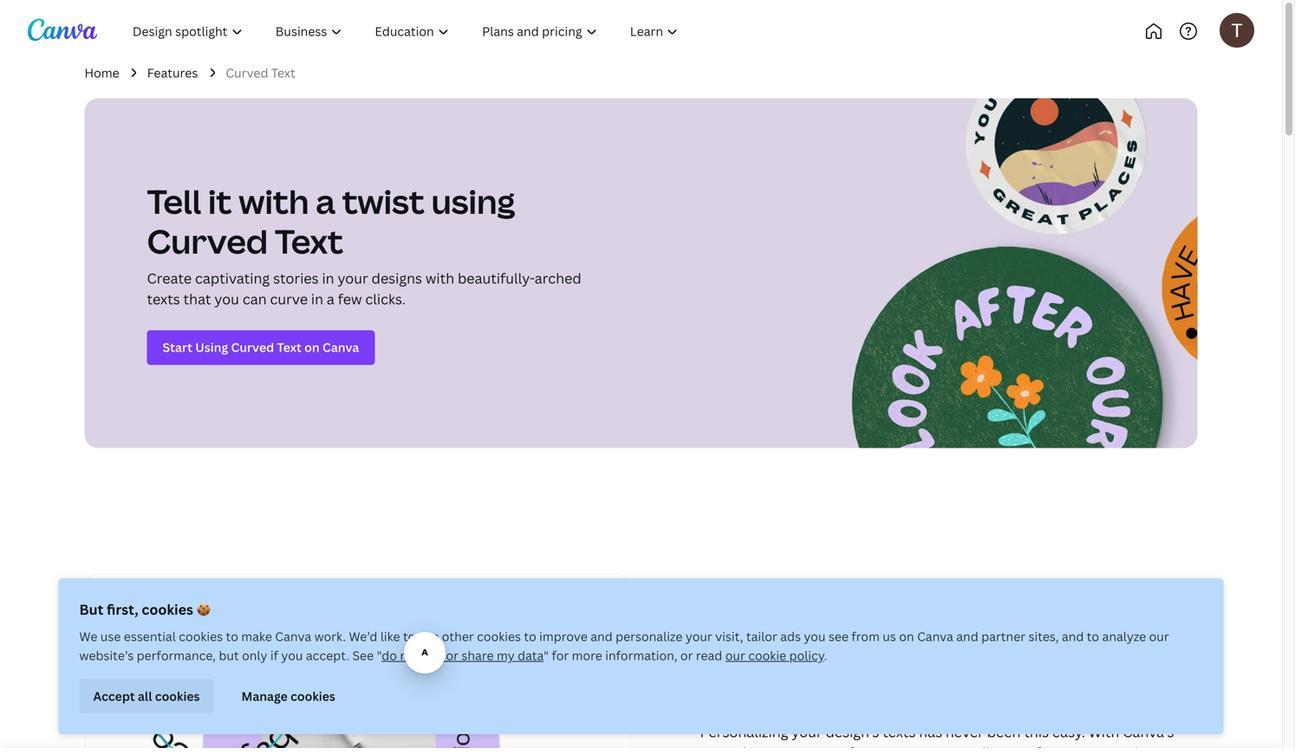 Task type: locate. For each thing, give the bounding box(es) containing it.
make
[[241, 629, 272, 645]]

3 and from the left
[[1062, 629, 1084, 645]]

1 vertical spatial in
[[311, 290, 323, 309]]

2 text from the left
[[1106, 744, 1132, 749]]

and
[[591, 629, 613, 645], [956, 629, 978, 645], [1062, 629, 1084, 645]]

4 to from the left
[[1087, 629, 1099, 645]]

0 horizontal spatial use
[[100, 629, 121, 645]]

a left few
[[327, 290, 335, 309]]

0 horizontal spatial text
[[750, 744, 776, 749]]

we
[[79, 629, 97, 645]]

text inside tell it with a twist using curved text create captivating stories in your designs with beautifully-arched texts that you can curve in a few clicks.
[[275, 219, 343, 263]]

can inside personalizing your design's texts has never been this easy. with canva's curved text generator feature, you can easily transform your text into you
[[932, 744, 956, 749]]

text
[[750, 744, 776, 749], [1106, 744, 1132, 749]]

you
[[214, 290, 239, 309], [804, 629, 826, 645], [281, 648, 303, 664], [904, 744, 929, 749]]

ads
[[780, 629, 801, 645]]

captivating
[[195, 269, 270, 288]]

stories
[[273, 269, 319, 288]]

has
[[919, 723, 942, 742]]

you down the captivating
[[214, 290, 239, 309]]

can
[[243, 290, 267, 309], [932, 744, 956, 749]]

2 " from the left
[[544, 648, 549, 664]]

1 horizontal spatial text
[[1106, 744, 1132, 749]]

0 vertical spatial a
[[316, 179, 335, 224]]

this
[[1024, 723, 1049, 742]]

0 vertical spatial our
[[1149, 629, 1169, 645]]

designs
[[372, 269, 422, 288]]

1 horizontal spatial "
[[544, 648, 549, 664]]

generator
[[780, 744, 845, 749]]

to up but
[[226, 629, 238, 645]]

a left twist at top left
[[316, 179, 335, 224]]

1 to from the left
[[226, 629, 238, 645]]

2 horizontal spatial and
[[1062, 629, 1084, 645]]

share
[[462, 648, 494, 664]]

1 canva from the left
[[275, 629, 311, 645]]

to up data
[[524, 629, 536, 645]]

0 horizontal spatial our
[[725, 648, 745, 664]]

0 horizontal spatial with
[[239, 179, 309, 224]]

headerx3-curved text image
[[85, 98, 1198, 449]]

curved
[[226, 65, 268, 81], [147, 219, 268, 263], [865, 665, 967, 703]]

visit,
[[715, 629, 743, 645]]

can down has
[[932, 744, 956, 749]]

our
[[1149, 629, 1169, 645], [725, 648, 745, 664]]

0 vertical spatial in
[[322, 269, 334, 288]]

and left partner
[[956, 629, 978, 645]]

canva right on
[[917, 629, 953, 645]]

not
[[400, 648, 420, 664]]

2 vertical spatial curved
[[865, 665, 967, 703]]

cookies
[[142, 601, 193, 619], [179, 629, 223, 645], [477, 629, 521, 645], [155, 689, 200, 705], [291, 689, 335, 705]]

to right like
[[403, 629, 416, 645]]

your inside tell it with a twist using curved text create captivating stories in your designs with beautifully-arched texts that you can curve in a few clicks.
[[338, 269, 368, 288]]

curved down on
[[865, 665, 967, 703]]

use
[[100, 629, 121, 645], [419, 629, 439, 645]]

you down has
[[904, 744, 929, 749]]

or right 'sell'
[[446, 648, 459, 664]]

with right it
[[239, 179, 309, 224]]

" left for
[[544, 648, 549, 664]]

in right stories
[[322, 269, 334, 288]]

1 " from the left
[[377, 648, 382, 664]]

introducing
[[700, 665, 859, 703]]

1 vertical spatial text
[[275, 219, 343, 263]]

only
[[242, 648, 267, 664]]

and up do not sell or share my data " for more information, or read our cookie policy .
[[591, 629, 613, 645]]

you inside personalizing your design's texts has never been this easy. with canva's curved text generator feature, you can easily transform your text into you
[[904, 744, 929, 749]]

1 horizontal spatial with
[[426, 269, 454, 288]]

2 canva from the left
[[917, 629, 953, 645]]

feature,
[[849, 744, 901, 749]]

1 horizontal spatial and
[[956, 629, 978, 645]]

tell it with a twist using curved text create captivating stories in your designs with beautifully-arched texts that you can curve in a few clicks.
[[147, 179, 581, 309]]

or left read
[[680, 648, 693, 664]]

twist
[[342, 179, 425, 224]]

in
[[322, 269, 334, 288], [311, 290, 323, 309]]

0 horizontal spatial texts
[[147, 290, 180, 309]]

cookies down accept.
[[291, 689, 335, 705]]

2 or from the left
[[680, 648, 693, 664]]

us
[[883, 629, 896, 645]]

"
[[377, 648, 382, 664], [544, 648, 549, 664]]

texts
[[147, 290, 180, 309], [883, 723, 916, 742]]

your up few
[[338, 269, 368, 288]]

0 horizontal spatial can
[[243, 290, 267, 309]]

1 vertical spatial texts
[[883, 723, 916, 742]]

with
[[239, 179, 309, 224], [426, 269, 454, 288]]

use up 'sell'
[[419, 629, 439, 645]]

website's
[[79, 648, 134, 664]]

0 horizontal spatial "
[[377, 648, 382, 664]]

canva up if
[[275, 629, 311, 645]]

0 horizontal spatial and
[[591, 629, 613, 645]]

to
[[226, 629, 238, 645], [403, 629, 416, 645], [524, 629, 536, 645], [1087, 629, 1099, 645]]

and right sites,
[[1062, 629, 1084, 645]]

personalizing your design's texts has never been this easy. with canva's curved text generator feature, you can easily transform your text into you
[[700, 723, 1195, 749]]

cookies up my
[[477, 629, 521, 645]]

with right designs
[[426, 269, 454, 288]]

1 vertical spatial can
[[932, 744, 956, 749]]

1 horizontal spatial our
[[1149, 629, 1169, 645]]

text down with
[[1106, 744, 1132, 749]]

with
[[1089, 723, 1120, 742]]

0 horizontal spatial or
[[446, 648, 459, 664]]

never
[[946, 723, 984, 742]]

more
[[572, 648, 602, 664]]

texts down the "create"
[[147, 290, 180, 309]]

text
[[271, 65, 295, 81], [275, 219, 343, 263], [972, 665, 1030, 703]]

been
[[987, 723, 1021, 742]]

0 vertical spatial texts
[[147, 290, 180, 309]]

curved right features
[[226, 65, 268, 81]]

easily
[[960, 744, 998, 749]]

curved up the captivating
[[147, 219, 268, 263]]

texts up the "feature,"
[[883, 723, 916, 742]]

our down visit,
[[725, 648, 745, 664]]

1 horizontal spatial canva
[[917, 629, 953, 645]]

our right analyze
[[1149, 629, 1169, 645]]

easy.
[[1052, 723, 1085, 742]]

we use essential cookies to make canva work. we'd like to use other cookies to improve and personalize your visit, tailor ads you see from us on canva and partner sites, and to analyze our website's performance, but only if you accept. see "
[[79, 629, 1169, 664]]

1 vertical spatial with
[[426, 269, 454, 288]]

or
[[446, 648, 459, 664], [680, 648, 693, 664]]

cookies right all at the bottom of page
[[155, 689, 200, 705]]

transform
[[1001, 744, 1068, 749]]

partner
[[981, 629, 1026, 645]]

your up read
[[686, 629, 712, 645]]

essential
[[124, 629, 176, 645]]

few
[[338, 290, 362, 309]]

a
[[316, 179, 335, 224], [327, 290, 335, 309]]

read
[[696, 648, 722, 664]]

1 vertical spatial curved
[[147, 219, 268, 263]]

home
[[85, 65, 119, 81]]

" right see
[[377, 648, 382, 664]]

see
[[352, 648, 374, 664]]

2 and from the left
[[956, 629, 978, 645]]

in right 'curve'
[[311, 290, 323, 309]]

to left analyze
[[1087, 629, 1099, 645]]

1 vertical spatial a
[[327, 290, 335, 309]]

1 horizontal spatial use
[[419, 629, 439, 645]]

text down "personalizing"
[[750, 744, 776, 749]]

curved
[[700, 744, 747, 749]]

use up website's
[[100, 629, 121, 645]]

0 vertical spatial can
[[243, 290, 267, 309]]

1 horizontal spatial texts
[[883, 723, 916, 742]]

1 horizontal spatial or
[[680, 648, 693, 664]]

curved inside tell it with a twist using curved text create captivating stories in your designs with beautifully-arched texts that you can curve in a few clicks.
[[147, 219, 268, 263]]

1 horizontal spatial can
[[932, 744, 956, 749]]

canva
[[275, 629, 311, 645], [917, 629, 953, 645]]

from
[[852, 629, 880, 645]]

can down the captivating
[[243, 290, 267, 309]]

0 horizontal spatial canva
[[275, 629, 311, 645]]

features
[[147, 65, 198, 81]]

your
[[338, 269, 368, 288], [686, 629, 712, 645], [792, 723, 822, 742], [1072, 744, 1102, 749]]

cookies down 🍪
[[179, 629, 223, 645]]



Task type: describe. For each thing, give the bounding box(es) containing it.
on
[[899, 629, 914, 645]]

" inside we use essential cookies to make canva work. we'd like to use other cookies to improve and personalize your visit, tailor ads you see from us on canva and partner sites, and to analyze our website's performance, but only if you accept. see "
[[377, 648, 382, 664]]

1 and from the left
[[591, 629, 613, 645]]

like
[[380, 629, 400, 645]]

see
[[829, 629, 849, 645]]

1 use from the left
[[100, 629, 121, 645]]

accept
[[93, 689, 135, 705]]

you inside tell it with a twist using curved text create captivating stories in your designs with beautifully-arched texts that you can curve in a few clicks.
[[214, 290, 239, 309]]

manage cookies
[[241, 689, 335, 705]]

do
[[382, 648, 397, 664]]

3 to from the left
[[524, 629, 536, 645]]

texts inside tell it with a twist using curved text create captivating stories in your designs with beautifully-arched texts that you can curve in a few clicks.
[[147, 290, 180, 309]]

clicks.
[[365, 290, 406, 309]]

personalize
[[616, 629, 683, 645]]

first,
[[107, 601, 138, 619]]

cookies up essential
[[142, 601, 193, 619]]

home link
[[85, 63, 119, 83]]

1 text from the left
[[750, 744, 776, 749]]

2 vertical spatial text
[[972, 665, 1030, 703]]

texts inside personalizing your design's texts has never been this easy. with canva's curved text generator feature, you can easily transform your text into you
[[883, 723, 916, 742]]

you right if
[[281, 648, 303, 664]]

tailor
[[746, 629, 777, 645]]

1 or from the left
[[446, 648, 459, 664]]

policy
[[789, 648, 824, 664]]

cookies inside manage cookies button
[[291, 689, 335, 705]]

🍪
[[197, 601, 210, 619]]

introducing curved text
[[700, 665, 1030, 703]]

accept all cookies
[[93, 689, 200, 705]]

using
[[431, 179, 515, 224]]

can inside tell it with a twist using curved text create captivating stories in your designs with beautifully-arched texts that you can curve in a few clicks.
[[243, 290, 267, 309]]

create
[[147, 269, 192, 288]]

that
[[183, 290, 211, 309]]

cookie
[[748, 648, 786, 664]]

tell
[[147, 179, 201, 224]]

data
[[518, 648, 544, 664]]

accept all cookies button
[[79, 680, 214, 714]]

our cookie policy link
[[725, 648, 824, 664]]

cookies inside accept all cookies button
[[155, 689, 200, 705]]

.
[[824, 648, 827, 664]]

do not sell or share my data " for more information, or read our cookie policy .
[[382, 648, 827, 664]]

design's
[[826, 723, 879, 742]]

feature 1-curved-text image
[[85, 574, 631, 749]]

0 vertical spatial with
[[239, 179, 309, 224]]

but
[[219, 648, 239, 664]]

improve
[[539, 629, 588, 645]]

my
[[497, 648, 515, 664]]

2 to from the left
[[403, 629, 416, 645]]

curved text
[[226, 65, 295, 81]]

top level navigation element
[[118, 14, 752, 49]]

your up generator
[[792, 723, 822, 742]]

if
[[270, 648, 278, 664]]

sell
[[423, 648, 443, 664]]

sites,
[[1029, 629, 1059, 645]]

other
[[442, 629, 474, 645]]

our inside we use essential cookies to make canva work. we'd like to use other cookies to improve and personalize your visit, tailor ads you see from us on canva and partner sites, and to analyze our website's performance, but only if you accept. see "
[[1149, 629, 1169, 645]]

1 vertical spatial our
[[725, 648, 745, 664]]

your down with
[[1072, 744, 1102, 749]]

information,
[[605, 648, 677, 664]]

manage cookies button
[[228, 680, 349, 714]]

0 vertical spatial curved
[[226, 65, 268, 81]]

personalizing
[[700, 723, 788, 742]]

you up policy
[[804, 629, 826, 645]]

accept.
[[306, 648, 349, 664]]

canva's
[[1123, 723, 1174, 742]]

manage
[[241, 689, 288, 705]]

curve
[[270, 290, 308, 309]]

into
[[1135, 744, 1162, 749]]

analyze
[[1102, 629, 1146, 645]]

we'd
[[349, 629, 377, 645]]

but first, cookies 🍪
[[79, 601, 210, 619]]

arched
[[535, 269, 581, 288]]

features link
[[147, 63, 198, 83]]

performance,
[[137, 648, 216, 664]]

2 use from the left
[[419, 629, 439, 645]]

do not sell or share my data link
[[382, 648, 544, 664]]

all
[[138, 689, 152, 705]]

but
[[79, 601, 103, 619]]

it
[[208, 179, 232, 224]]

your inside we use essential cookies to make canva work. we'd like to use other cookies to improve and personalize your visit, tailor ads you see from us on canva and partner sites, and to analyze our website's performance, but only if you accept. see "
[[686, 629, 712, 645]]

beautifully-
[[458, 269, 535, 288]]

for
[[552, 648, 569, 664]]

0 vertical spatial text
[[271, 65, 295, 81]]

work.
[[314, 629, 346, 645]]



Task type: vqa. For each thing, say whether or not it's contained in the screenshot.
Language: English (Us) button
no



